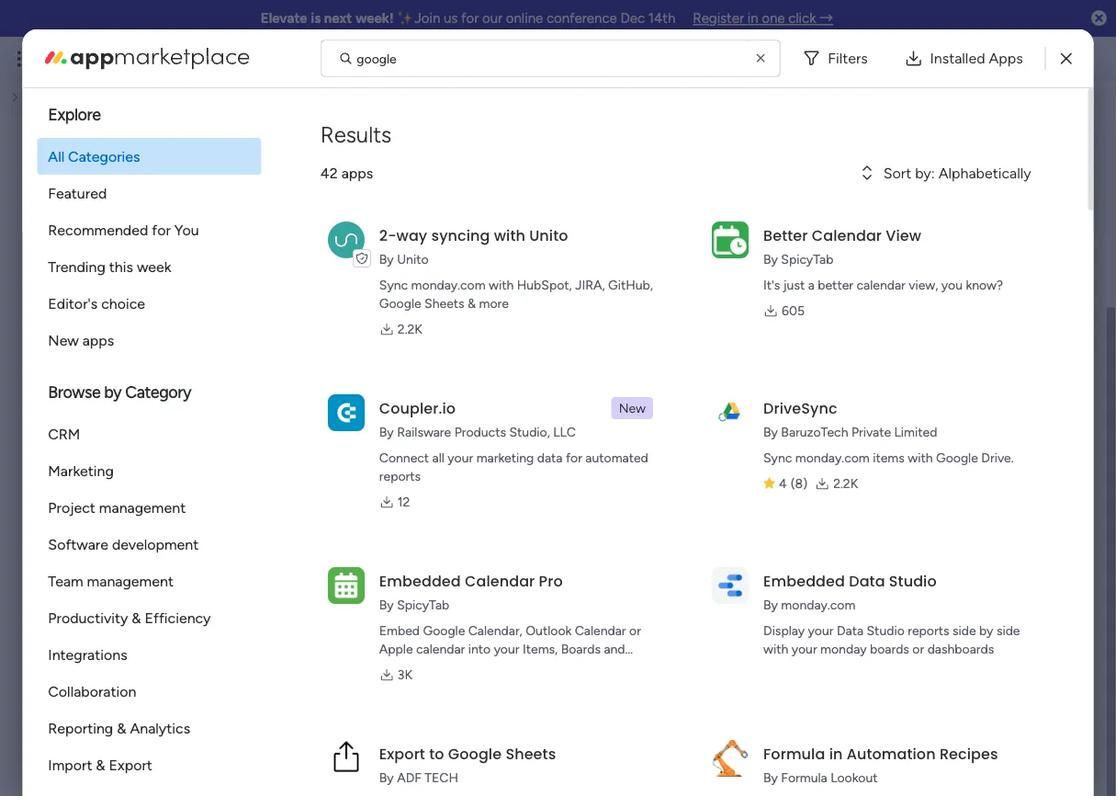 Task type: vqa. For each thing, say whether or not it's contained in the screenshot.
Display your Data Studio reports side by side with your monday boards  or dashboards
yes



Task type: locate. For each thing, give the bounding box(es) containing it.
by inside better calendar view by spicytab
[[763, 251, 778, 267]]

reports
[[379, 468, 421, 484], [908, 623, 950, 638]]

1 horizontal spatial reports
[[908, 623, 950, 638]]

sync inside sync monday.com with hubspot, jira, github, google sheets & more
[[379, 277, 408, 293]]

team
[[48, 572, 83, 590]]

in for automation
[[829, 743, 843, 764]]

with right syncing
[[494, 225, 525, 245]]

0 horizontal spatial calendar
[[416, 641, 465, 657]]

work up work management > main workspace
[[149, 48, 182, 69]]

2 embedded from the left
[[763, 570, 845, 591]]

1 vertical spatial apps
[[82, 331, 114, 349]]

reports inside "display your data studio reports side by side with your monday boards  or dashboards"
[[908, 623, 950, 638]]

by left lookout
[[763, 770, 778, 786]]

0 horizontal spatial sheets
[[424, 296, 464, 311]]

baruzotech
[[781, 424, 848, 440]]

in
[[748, 10, 759, 27], [964, 246, 975, 264], [829, 743, 843, 764]]

with up more
[[489, 277, 514, 293]]

your down calendar,
[[494, 641, 519, 657]]

embedded up display
[[763, 570, 845, 591]]

us
[[444, 10, 458, 27]]

by right sales
[[980, 623, 994, 638]]

0 vertical spatial spicytab
[[781, 251, 834, 267]]

close my workspaces image
[[77, 583, 99, 605]]

embedded inside embedded data studio by monday.com
[[763, 570, 845, 591]]

update feed (inbox)
[[103, 144, 256, 164]]

calendar,
[[468, 623, 522, 638]]

0 horizontal spatial unito
[[397, 251, 428, 267]]

app logo image for better calendar view
[[712, 221, 749, 258]]

by
[[104, 382, 122, 402], [980, 623, 994, 638]]

new up automated
[[619, 400, 646, 416]]

sync up 4 on the bottom right of the page
[[763, 450, 792, 466]]

0 vertical spatial 2.2k
[[397, 321, 422, 337]]

by right browse
[[104, 382, 122, 402]]

0 vertical spatial calendar
[[812, 225, 882, 245]]

management up the productivity & efficiency
[[87, 572, 174, 590]]

1 vertical spatial updates
[[206, 508, 256, 525]]

your right "of"
[[638, 508, 665, 525]]

corner
[[578, 508, 618, 525]]

category
[[125, 382, 191, 402]]

by down "2-"
[[379, 251, 394, 267]]

and
[[604, 641, 625, 657]]

1 horizontal spatial new
[[619, 400, 646, 416]]

experts
[[973, 619, 1016, 634]]

1 horizontal spatial side
[[997, 623, 1020, 638]]

2 horizontal spatial calendar
[[812, 225, 882, 245]]

monday.com down started
[[949, 442, 1023, 458]]

2.2k up coupler.io
[[397, 321, 422, 337]]

the right at
[[505, 508, 525, 525]]

1 horizontal spatial sync
[[763, 450, 792, 466]]

project
[[48, 499, 96, 516]]

sync down "2-"
[[379, 277, 408, 293]]

register in one click →
[[693, 10, 834, 27]]

1 vertical spatial monday
[[821, 641, 867, 657]]

with right the minutes on the top of page
[[1035, 246, 1064, 264]]

605
[[782, 303, 805, 319]]

boards
[[561, 641, 601, 657]]

management for team management
[[87, 572, 174, 590]]

1 vertical spatial or
[[913, 641, 925, 657]]

calendar inside better calendar view by spicytab
[[812, 225, 882, 245]]

1 horizontal spatial our
[[919, 619, 938, 634]]

1 vertical spatial reports
[[908, 623, 950, 638]]

1 horizontal spatial or
[[913, 641, 925, 657]]

with inside 2-way syncing with unito by unito
[[494, 225, 525, 245]]

1 vertical spatial studio
[[867, 623, 905, 638]]

0 horizontal spatial monday
[[82, 48, 145, 69]]

getting started learn how monday.com works
[[886, 421, 1060, 458]]

1 vertical spatial formula
[[781, 770, 828, 786]]

1 horizontal spatial unito
[[529, 225, 568, 245]]

1 horizontal spatial apps
[[341, 164, 373, 182]]

0 vertical spatial in
[[748, 10, 759, 27]]

terry turtle image
[[1065, 44, 1095, 74]]

google
[[379, 296, 421, 311], [936, 450, 978, 466], [423, 623, 465, 638], [448, 743, 502, 764]]

for left you
[[152, 221, 171, 239]]

google right embed
[[423, 623, 465, 638]]

apps right 42
[[341, 164, 373, 182]]

calendar up boost
[[812, 225, 882, 245]]

it's
[[763, 277, 780, 293]]

1 vertical spatial unito
[[397, 251, 428, 267]]

new down editor's
[[48, 331, 79, 349]]

work down apps marketplace image
[[123, 72, 151, 88]]

updates right the revisit
[[206, 508, 256, 525]]

1 vertical spatial by
[[980, 623, 994, 638]]

1 horizontal spatial embedded
[[763, 570, 845, 591]]

with inside boost your workflow in minutes with ready-made templates
[[1035, 246, 1064, 264]]

monday up explore
[[82, 48, 145, 69]]

import & export
[[48, 756, 152, 774]]

limited
[[895, 424, 938, 440]]

management inside work management > main workspace link
[[154, 72, 230, 88]]

your inside "no unread updates to revisit updates you've already read, change the filter at the top left corner of your feed."
[[638, 508, 665, 525]]

0 horizontal spatial our
[[483, 10, 503, 27]]

management up development
[[99, 499, 186, 516]]

1 horizontal spatial spicytab
[[781, 251, 834, 267]]

or
[[629, 623, 641, 638], [913, 641, 925, 657]]

monday left boards
[[821, 641, 867, 657]]

by inside export to google sheets by adf tech
[[379, 770, 394, 786]]

new for new apps
[[48, 331, 79, 349]]

our
[[483, 10, 503, 27], [919, 619, 938, 634]]

export inside export to google sheets by adf tech
[[379, 743, 425, 764]]

our left sales
[[919, 619, 938, 634]]

1 vertical spatial sheets
[[506, 743, 556, 764]]

(inbox)
[[201, 144, 256, 164]]

for inside connect all your marketing data for automated reports
[[566, 450, 582, 466]]

& down the my workspaces
[[132, 609, 141, 626]]

1 horizontal spatial in
[[829, 743, 843, 764]]

0 horizontal spatial sync
[[379, 277, 408, 293]]

data down embedded data studio by monday.com
[[837, 623, 864, 638]]

our left online
[[483, 10, 503, 27]]

2.2k
[[397, 321, 422, 337], [833, 476, 858, 491]]

the left filter
[[433, 508, 454, 525]]

syncing
[[431, 225, 490, 245]]

updates up filter
[[432, 488, 482, 504]]

your inside boost your workflow in minutes with ready-made templates
[[867, 246, 896, 264]]

by inside 2-way syncing with unito by unito
[[379, 251, 394, 267]]

0 horizontal spatial embedded
[[379, 570, 461, 591]]

by inside "display your data studio reports side by side with your monday boards  or dashboards"
[[980, 623, 994, 638]]

drive.
[[982, 450, 1014, 466]]

google right to
[[448, 743, 502, 764]]

0 vertical spatial calendar
[[857, 277, 906, 293]]

for right data
[[566, 450, 582, 466]]

work management > main workspace link
[[92, 0, 349, 99]]

0 vertical spatial for
[[461, 10, 479, 27]]

2 horizontal spatial for
[[566, 450, 582, 466]]

for right us
[[461, 10, 479, 27]]

0 vertical spatial new
[[48, 331, 79, 349]]

marketing
[[48, 462, 114, 479]]

help image
[[1001, 50, 1019, 68]]

productivity
[[48, 609, 128, 626]]

calendar up and
[[575, 623, 626, 638]]

0 horizontal spatial updates
[[206, 508, 256, 525]]

your right the all
[[448, 450, 473, 466]]

reports down connect at the left bottom of the page
[[379, 468, 421, 484]]

next
[[324, 10, 352, 27]]

data up "display your data studio reports side by side with your monday boards  or dashboards"
[[849, 570, 885, 591]]

0 vertical spatial updates
[[432, 488, 482, 504]]

calendar inside embedded calendar pro by spicytab
[[465, 570, 535, 591]]

this
[[109, 258, 133, 275]]

select product image
[[17, 50, 35, 68]]

by inside embedded calendar pro by spicytab
[[379, 597, 394, 613]]

with down limited
[[908, 450, 933, 466]]

management down 'monday work management'
[[154, 72, 230, 88]]

1 horizontal spatial monday
[[821, 641, 867, 657]]

2 vertical spatial for
[[566, 450, 582, 466]]

1 vertical spatial calendar
[[416, 641, 465, 657]]

it's just a better calendar view, you know?
[[763, 277, 1003, 293]]

sync
[[379, 277, 408, 293], [763, 450, 792, 466]]

spicytab up a
[[781, 251, 834, 267]]

sheets inside sync monday.com with hubspot, jira, github, google sheets & more
[[424, 296, 464, 311]]

boost
[[825, 246, 863, 264]]

google down way
[[379, 296, 421, 311]]

42
[[320, 164, 338, 182]]

app logo image
[[328, 221, 364, 258], [712, 221, 749, 258], [328, 394, 364, 431], [712, 394, 749, 431], [328, 567, 364, 604], [712, 567, 749, 604], [328, 740, 364, 777], [712, 740, 749, 777]]

by down drivesync
[[763, 424, 778, 440]]

1 vertical spatial 2.2k
[[833, 476, 858, 491]]

sheets inside export to google sheets by adf tech
[[506, 743, 556, 764]]

embed google calendar, outlook calendar or apple calendar into your items, boards and widgets
[[379, 623, 641, 675]]

management for work management > main workspace
[[154, 72, 230, 88]]

display
[[763, 623, 805, 638]]

elevate is next week! ✨ join us for our online conference dec 14th
[[261, 10, 676, 27]]

app logo image for export to google sheets
[[328, 740, 364, 777]]

unito down way
[[397, 251, 428, 267]]

how
[[921, 442, 946, 458]]

1 vertical spatial sync
[[763, 450, 792, 466]]

already
[[303, 508, 347, 525]]

1 vertical spatial our
[[919, 619, 938, 634]]

embedded up embed
[[379, 570, 461, 591]]

1 embedded from the left
[[379, 570, 461, 591]]

side
[[953, 623, 976, 638], [997, 623, 1020, 638]]

see
[[321, 51, 343, 67]]

1 horizontal spatial by
[[980, 623, 994, 638]]

0 vertical spatial studio
[[889, 570, 937, 591]]

1 vertical spatial data
[[837, 623, 864, 638]]

1 vertical spatial calendar
[[465, 570, 535, 591]]

calendar left into
[[416, 641, 465, 657]]

0 vertical spatial sync
[[379, 277, 408, 293]]

by left adf
[[379, 770, 394, 786]]

embedded data studio by monday.com
[[763, 570, 937, 613]]

1 vertical spatial for
[[152, 221, 171, 239]]

team management
[[48, 572, 174, 590]]

0 horizontal spatial export
[[109, 756, 152, 774]]

dec
[[621, 10, 645, 27]]

better calendar view by spicytab
[[763, 225, 922, 267]]

embedded inside embedded calendar pro by spicytab
[[379, 570, 461, 591]]

your up made
[[867, 246, 896, 264]]

in inside boost your workflow in minutes with ready-made templates
[[964, 246, 975, 264]]

filters button
[[795, 40, 883, 77]]

1 horizontal spatial sheets
[[506, 743, 556, 764]]

side up dashboards
[[953, 623, 976, 638]]

display your data studio reports side by side with your monday boards  or dashboards
[[763, 623, 1020, 657]]

0 vertical spatial apps
[[341, 164, 373, 182]]

by up embed
[[379, 597, 394, 613]]

0 horizontal spatial new
[[48, 331, 79, 349]]

conference
[[547, 10, 617, 27]]

by up display
[[763, 597, 778, 613]]

reports up dashboards
[[908, 623, 950, 638]]

0 vertical spatial sheets
[[424, 296, 464, 311]]

coupler.io
[[379, 398, 456, 418]]

by:
[[915, 164, 935, 182]]

0 horizontal spatial in
[[748, 10, 759, 27]]

spicytab inside better calendar view by spicytab
[[781, 251, 834, 267]]

2 side from the left
[[997, 623, 1020, 638]]

elevate
[[261, 10, 308, 27]]

new
[[48, 331, 79, 349], [619, 400, 646, 416]]

0 vertical spatial reports
[[379, 468, 421, 484]]

calendar inside the embed google calendar, outlook calendar or apple calendar into your items, boards and widgets
[[416, 641, 465, 657]]

main
[[245, 72, 272, 88]]

recipes
[[940, 743, 999, 764]]

2 vertical spatial calendar
[[575, 623, 626, 638]]

apps marketplace image
[[44, 47, 249, 69]]

notifications image
[[794, 50, 813, 68]]

studio up 'meet'
[[889, 570, 937, 591]]

&
[[467, 296, 476, 311], [132, 609, 141, 626], [117, 719, 126, 737], [96, 756, 105, 774]]

1 vertical spatial in
[[964, 246, 975, 264]]

with down display
[[763, 641, 789, 657]]

& left analytics
[[117, 719, 126, 737]]

no unread updates to revisit updates you've already read, change the filter at the top left corner of your feed.
[[147, 488, 700, 525]]

better
[[818, 277, 854, 293]]

app logo image for formula in automation recipes
[[712, 740, 749, 777]]

spicytab up embed
[[397, 597, 449, 613]]

of
[[621, 508, 634, 525]]

& left more
[[467, 296, 476, 311]]

studio up boards
[[867, 623, 905, 638]]

with
[[494, 225, 525, 245], [1035, 246, 1064, 264], [489, 277, 514, 293], [908, 450, 933, 466], [763, 641, 789, 657]]

2 vertical spatial in
[[829, 743, 843, 764]]

in up know?
[[964, 246, 975, 264]]

spicytab inside embedded calendar pro by spicytab
[[397, 597, 449, 613]]

0 horizontal spatial calendar
[[465, 570, 535, 591]]

by up it's
[[763, 251, 778, 267]]

& right import
[[96, 756, 105, 774]]

spicytab
[[781, 251, 834, 267], [397, 597, 449, 613]]

monday.com up display
[[781, 597, 856, 613]]

data
[[849, 570, 885, 591], [837, 623, 864, 638]]

0 horizontal spatial side
[[953, 623, 976, 638]]

monday.com down 2-way syncing with unito by unito
[[411, 277, 485, 293]]

monday inside "display your data studio reports side by side with your monday boards  or dashboards"
[[821, 641, 867, 657]]

know?
[[966, 277, 1003, 293]]

browse
[[48, 382, 101, 402]]

in left one
[[748, 10, 759, 27]]

apps down editor's choice
[[82, 331, 114, 349]]

new apps
[[48, 331, 114, 349]]

1 vertical spatial new
[[619, 400, 646, 416]]

0 horizontal spatial reports
[[379, 468, 421, 484]]

workspace image
[[108, 638, 152, 682]]

1 horizontal spatial updates
[[432, 488, 482, 504]]

week
[[137, 258, 171, 275]]

contact sales element
[[814, 579, 1089, 653]]

llc
[[553, 424, 576, 440]]

1 horizontal spatial export
[[379, 743, 425, 764]]

export up adf
[[379, 743, 425, 764]]

calendar left view,
[[857, 277, 906, 293]]

export down 'reporting & analytics'
[[109, 756, 152, 774]]

0 vertical spatial by
[[104, 382, 122, 402]]

analytics
[[130, 719, 190, 737]]

embedded for data
[[763, 570, 845, 591]]

calendar up calendar,
[[465, 570, 535, 591]]

1 horizontal spatial the
[[505, 508, 525, 525]]

studio inside embedded data studio by monday.com
[[889, 570, 937, 591]]

0 horizontal spatial the
[[433, 508, 454, 525]]

studio
[[889, 570, 937, 591], [867, 623, 905, 638]]

0 horizontal spatial spicytab
[[397, 597, 449, 613]]

0 element
[[263, 143, 286, 165], [263, 143, 286, 165]]

0 vertical spatial monday
[[82, 48, 145, 69]]

ready-
[[825, 268, 868, 286]]

automation
[[847, 743, 936, 764]]

apps
[[990, 50, 1024, 67]]

0 horizontal spatial 2.2k
[[397, 321, 422, 337]]

in up lookout
[[829, 743, 843, 764]]

google inside the embed google calendar, outlook calendar or apple calendar into your items, boards and widgets
[[423, 623, 465, 638]]

or right outlook
[[629, 623, 641, 638]]

1 horizontal spatial calendar
[[575, 623, 626, 638]]

my
[[103, 584, 127, 604]]

2 horizontal spatial in
[[964, 246, 975, 264]]

2.2k right (8)
[[833, 476, 858, 491]]

project management
[[48, 499, 186, 516]]

top
[[529, 508, 550, 525]]

0 vertical spatial or
[[629, 623, 641, 638]]

pro
[[539, 570, 563, 591]]

or down 'meet'
[[913, 641, 925, 657]]

side right sales
[[997, 623, 1020, 638]]

unito up hubspot,
[[529, 225, 568, 245]]

m
[[120, 647, 139, 673]]

0 vertical spatial data
[[849, 570, 885, 591]]

templates image image
[[830, 102, 1073, 229]]

1 vertical spatial spicytab
[[397, 597, 449, 613]]

week!
[[356, 10, 394, 27]]

0 horizontal spatial or
[[629, 623, 641, 638]]

calendar for view
[[812, 225, 882, 245]]

0 horizontal spatial apps
[[82, 331, 114, 349]]

in inside 'formula in automation recipes by formula lookout'
[[829, 743, 843, 764]]



Task type: describe. For each thing, give the bounding box(es) containing it.
2-way syncing with unito by unito
[[379, 225, 568, 267]]

2-
[[379, 225, 396, 245]]

just
[[784, 277, 805, 293]]

by railsware products studio, llc
[[379, 424, 576, 440]]

in for one
[[748, 10, 759, 27]]

3k
[[397, 667, 412, 683]]

app logo image for embedded data studio
[[712, 567, 749, 604]]

monday.com down "baruzotech"
[[795, 450, 870, 466]]

calendar for pro
[[465, 570, 535, 591]]

getting started element
[[814, 402, 1089, 476]]

installed apps
[[931, 50, 1024, 67]]

by inside 'formula in automation recipes by formula lookout'
[[763, 770, 778, 786]]

jira,
[[575, 277, 605, 293]]

better
[[763, 225, 808, 245]]

getting
[[886, 421, 932, 437]]

your down display
[[792, 641, 817, 657]]

google inside export to google sheets by adf tech
[[448, 743, 502, 764]]

crm
[[48, 425, 80, 443]]

by inside drivesync by baruzotech private limited
[[763, 424, 778, 440]]

you
[[942, 277, 963, 293]]

collaboration
[[48, 683, 136, 700]]

filter
[[457, 508, 486, 525]]

monday.com inside sync monday.com with hubspot, jira, github, google sheets & more
[[411, 277, 485, 293]]

read,
[[351, 508, 381, 525]]

close update feed (inbox) image
[[77, 143, 99, 165]]

1 vertical spatial work
[[123, 72, 151, 88]]

your right display
[[808, 623, 834, 638]]

filters
[[829, 50, 869, 67]]

data
[[537, 450, 563, 466]]

studio,
[[509, 424, 550, 440]]

& for analytics
[[117, 719, 126, 737]]

you've
[[259, 508, 299, 525]]

or inside "display your data studio reports side by side with your monday boards  or dashboards"
[[913, 641, 925, 657]]

you
[[174, 221, 199, 239]]

alphabetically
[[939, 164, 1032, 182]]

sort by: alphabetically button
[[852, 158, 1045, 188]]

formula in automation recipes by formula lookout
[[763, 743, 999, 786]]

started
[[935, 421, 977, 437]]

at
[[489, 508, 502, 525]]

studio inside "display your data studio reports side by side with your monday boards  or dashboards"
[[867, 623, 905, 638]]

see plans
[[321, 51, 377, 67]]

1 horizontal spatial calendar
[[857, 277, 906, 293]]

google inside sync monday.com with hubspot, jira, github, google sheets & more
[[379, 296, 421, 311]]

help button
[[961, 744, 1025, 774]]

data inside "display your data studio reports side by side with your monday boards  or dashboards"
[[837, 623, 864, 638]]

search everything image
[[961, 50, 979, 68]]

recommended
[[48, 221, 148, 239]]

import
[[48, 756, 92, 774]]

all categories
[[48, 148, 140, 165]]

categories
[[68, 148, 140, 165]]

update
[[103, 144, 159, 164]]

all
[[432, 450, 444, 466]]

management up >
[[185, 48, 286, 69]]

apps for new apps
[[82, 331, 114, 349]]

monday.com inside embedded data studio by monday.com
[[781, 597, 856, 613]]

0 vertical spatial our
[[483, 10, 503, 27]]

adf
[[397, 770, 421, 786]]

& inside sync monday.com with hubspot, jira, github, google sheets & more
[[467, 296, 476, 311]]

app logo image for drivesync
[[712, 394, 749, 431]]

workspace
[[275, 72, 338, 88]]

1 horizontal spatial 2.2k
[[833, 476, 858, 491]]

unread
[[386, 488, 429, 504]]

reports inside connect all your marketing data for automated reports
[[379, 468, 421, 484]]

left
[[554, 508, 574, 525]]

workspaces
[[131, 584, 221, 604]]

>
[[233, 72, 241, 88]]

or inside the embed google calendar, outlook calendar or apple calendar into your items, boards and widgets
[[629, 623, 641, 638]]

sync for by
[[763, 450, 792, 466]]

data inside embedded data studio by monday.com
[[849, 570, 885, 591]]

inbox image
[[835, 50, 853, 68]]

spicytab for embedded
[[397, 597, 449, 613]]

with inside "display your data studio reports side by side with your monday boards  or dashboards"
[[763, 641, 789, 657]]

to
[[147, 508, 162, 525]]

outlook
[[526, 623, 572, 638]]

items,
[[523, 641, 558, 657]]

& for export
[[96, 756, 105, 774]]

change
[[385, 508, 430, 525]]

a
[[808, 277, 815, 293]]

m button
[[88, 620, 414, 700]]

management for project management
[[99, 499, 186, 516]]

sync for way
[[379, 277, 408, 293]]

marketing
[[476, 450, 534, 466]]

dapulse x slim image
[[1061, 47, 1073, 69]]

embed
[[379, 623, 420, 638]]

works
[[1026, 442, 1060, 458]]

into
[[468, 641, 491, 657]]

boost your workflow in minutes with ready-made templates
[[825, 246, 1064, 286]]

with inside sync monday.com with hubspot, jira, github, google sheets & more
[[489, 277, 514, 293]]

14th
[[649, 10, 676, 27]]

2 the from the left
[[505, 508, 525, 525]]

your inside the embed google calendar, outlook calendar or apple calendar into your items, boards and widgets
[[494, 641, 519, 657]]

items
[[873, 450, 905, 466]]

monday.com inside getting started learn how monday.com works
[[949, 442, 1023, 458]]

sort
[[884, 164, 912, 182]]

railsware
[[397, 424, 451, 440]]

apps for 42 apps
[[341, 164, 373, 182]]

sales
[[941, 619, 970, 634]]

plans
[[347, 51, 377, 67]]

1 the from the left
[[433, 508, 454, 525]]

meet
[[886, 619, 916, 634]]

new for new
[[619, 400, 646, 416]]

lottie animation element
[[147, 192, 441, 486]]

online
[[506, 10, 543, 27]]

drivesync
[[763, 398, 838, 418]]

learn
[[886, 442, 918, 458]]

apps image
[[916, 50, 934, 68]]

by up connect at the left bottom of the page
[[379, 424, 394, 440]]

spicytab for better
[[781, 251, 834, 267]]

trending this week
[[48, 258, 171, 275]]

0 horizontal spatial by
[[104, 382, 122, 402]]

4
[[779, 476, 787, 491]]

0 vertical spatial work
[[149, 48, 182, 69]]

our inside contact sales element
[[919, 619, 938, 634]]

✨
[[397, 10, 411, 27]]

1 horizontal spatial for
[[461, 10, 479, 27]]

0 vertical spatial formula
[[763, 743, 825, 764]]

1 side from the left
[[953, 623, 976, 638]]

your inside connect all your marketing data for automated reports
[[448, 450, 473, 466]]

no
[[364, 488, 383, 504]]

by inside embedded data studio by monday.com
[[763, 597, 778, 613]]

& for efficiency
[[132, 609, 141, 626]]

help center element
[[814, 491, 1089, 564]]

efficiency
[[145, 609, 211, 626]]

products
[[454, 424, 506, 440]]

private
[[852, 424, 891, 440]]

calendar inside the embed google calendar, outlook calendar or apple calendar into your items, boards and widgets
[[575, 623, 626, 638]]

results
[[320, 121, 391, 148]]

view,
[[909, 277, 938, 293]]

app logo image for embedded calendar pro
[[328, 567, 364, 604]]

google down started
[[936, 450, 978, 466]]

0 vertical spatial unito
[[529, 225, 568, 245]]

embedded for calendar
[[379, 570, 461, 591]]

connect all your marketing data for automated reports
[[379, 450, 648, 484]]

explore
[[48, 105, 101, 125]]

installed apps button
[[890, 40, 1038, 77]]

0 horizontal spatial for
[[152, 221, 171, 239]]

register
[[693, 10, 745, 27]]

see plans button
[[297, 45, 385, 73]]

editor's
[[48, 295, 98, 312]]

revisit
[[165, 508, 202, 525]]



